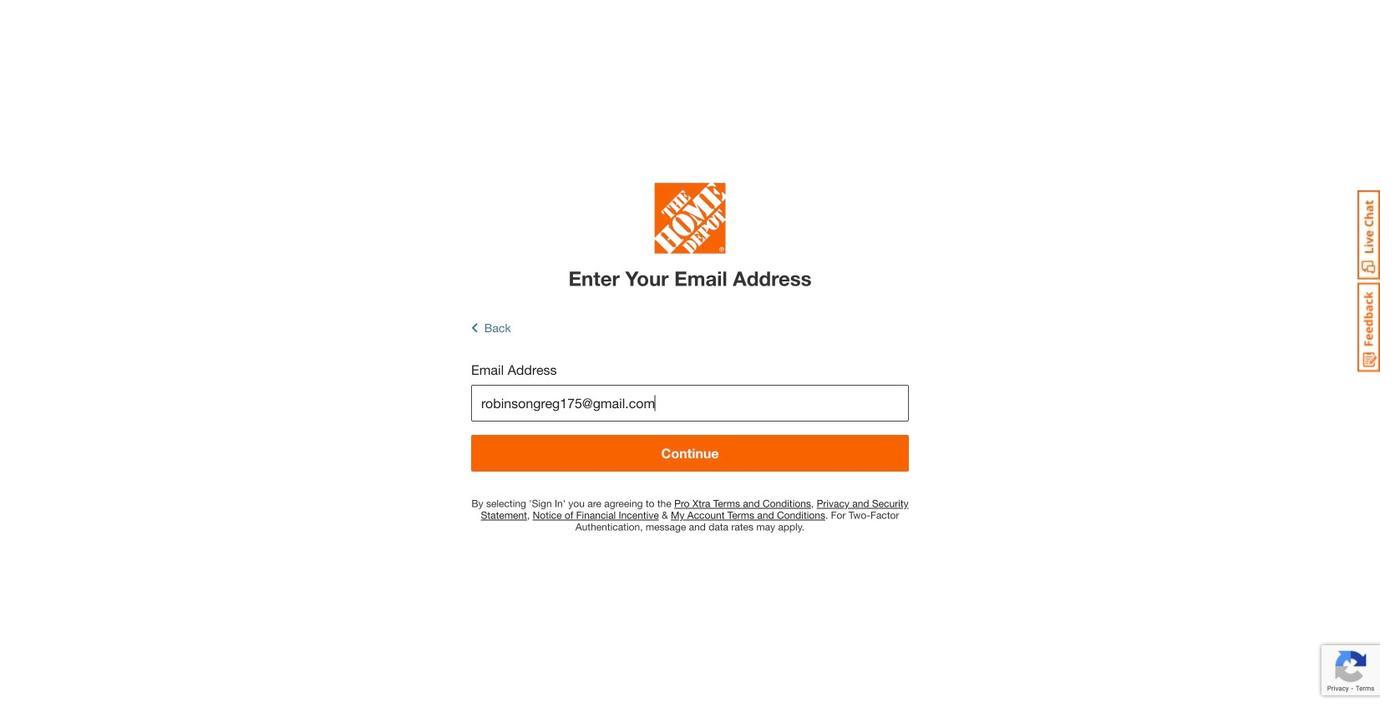 Task type: describe. For each thing, give the bounding box(es) containing it.
thd logo image
[[655, 183, 726, 258]]

feedback link image
[[1358, 282, 1380, 373]]

back arrow image
[[471, 321, 478, 335]]



Task type: locate. For each thing, give the bounding box(es) containing it.
live chat image
[[1358, 191, 1380, 280]]

None email field
[[471, 385, 909, 422]]



Task type: vqa. For each thing, say whether or not it's contained in the screenshot.
Thd Logo
yes



